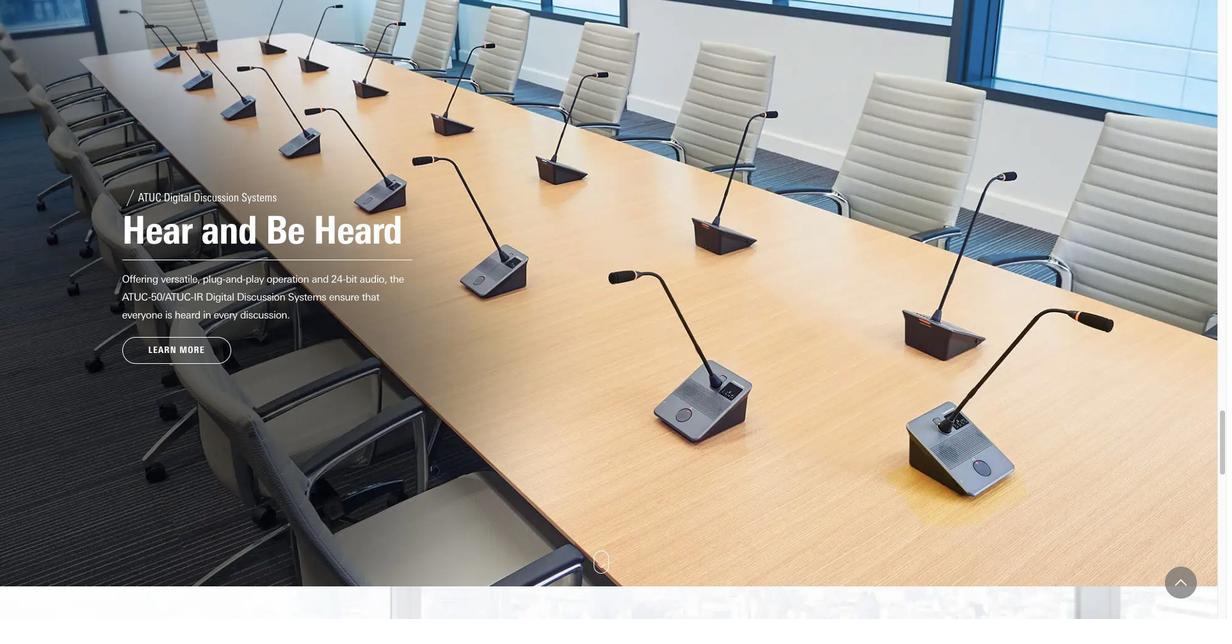 Task type: locate. For each thing, give the bounding box(es) containing it.
1 of 5 group
[[0, 587, 1218, 620]]

heard
[[175, 309, 200, 321]]

learn more button
[[122, 337, 231, 365]]

learn more link
[[122, 337, 231, 365]]

operation
[[267, 273, 309, 286]]

the
[[390, 273, 404, 286]]

offering versatile, plug-and-play operation and 24-bit audio, the atuc-50/atuc-ir digital discussion systems ensure that everyone is heard in every discussion.
[[122, 273, 404, 321]]

every
[[214, 309, 237, 321]]

discussion.
[[240, 309, 290, 321]]

50/atuc-
[[151, 291, 194, 304]]

audio,
[[360, 273, 387, 286]]

is
[[165, 309, 172, 321]]

and-
[[226, 273, 246, 286]]

bit
[[346, 273, 357, 286]]

that
[[362, 291, 379, 304]]

everyone
[[122, 309, 162, 321]]



Task type: describe. For each thing, give the bounding box(es) containing it.
more
[[179, 345, 205, 356]]

plug-
[[203, 273, 226, 286]]

atuc discussion system on conference table image
[[0, 0, 1218, 587]]

digital
[[206, 291, 234, 304]]

ir
[[194, 291, 203, 304]]

in
[[203, 309, 211, 321]]

24-
[[331, 273, 346, 286]]

arrow up image
[[1175, 578, 1187, 589]]

ensure
[[329, 291, 359, 304]]

and
[[312, 273, 329, 286]]

learn
[[148, 345, 177, 356]]

systems
[[288, 291, 326, 304]]

versatile,
[[161, 273, 200, 286]]

offering
[[122, 273, 158, 286]]

learn more
[[148, 345, 205, 356]]

atuc-
[[122, 291, 151, 304]]

play
[[246, 273, 264, 286]]

discussion
[[237, 291, 285, 304]]



Task type: vqa. For each thing, say whether or not it's contained in the screenshot.
plug-
yes



